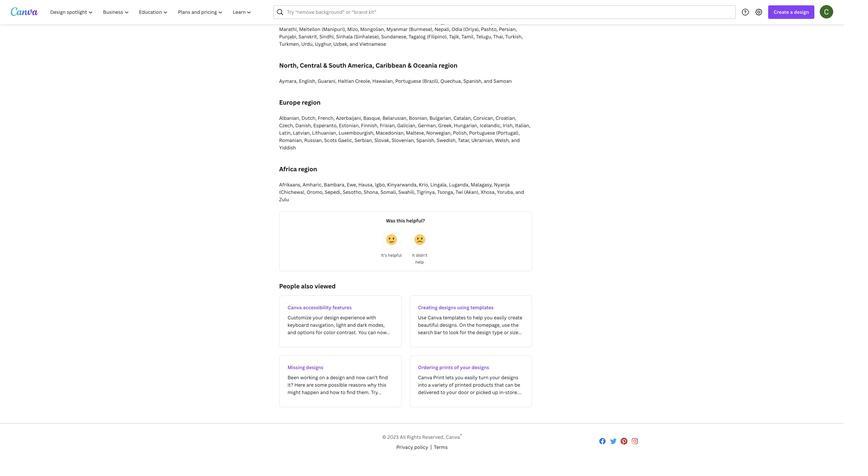 Task type: locate. For each thing, give the bounding box(es) containing it.
hmong,
[[412, 11, 430, 18]]

rights
[[407, 434, 421, 441]]

greek,
[[439, 122, 453, 129]]

1 & from the left
[[323, 61, 327, 69]]

shona,
[[364, 189, 380, 196]]

mongolian,
[[360, 26, 385, 32]]

america,
[[348, 61, 374, 69]]

nepali,
[[435, 26, 451, 32]]

2 horizontal spatial designs
[[472, 365, 489, 371]]

belarusian,
[[383, 115, 408, 121]]

italian,
[[515, 122, 531, 129]]

0 horizontal spatial chinese
[[409, 4, 428, 10]]

portuguese inside albanian, dutch, french, azerbaijani, basque, belarusian, bosnian, bulgarian, catalan, corsican, croatian, czech, danish, esperanto, estonian, finnish, frisian, galician, german, greek, hungarian, icelandic, irish, italian, latin, latvian, lithuanian, luxembourgish, macedonian, maltese, norwegian, polish, portuguese (portugal), romanian, russian, scots gaelic, serbian, slovak, slovenian, spanish, swedish, tatar, ukrainian, welsh, and yiddish
[[469, 130, 495, 136]]

1 vertical spatial region
[[302, 98, 321, 107]]

sundanese,
[[381, 33, 408, 40]]

creating designs using templates link
[[410, 296, 532, 348]]

and
[[350, 41, 358, 47], [484, 78, 493, 84], [512, 137, 520, 144], [516, 189, 524, 196]]

1 vertical spatial portuguese
[[469, 130, 495, 136]]

myanmar
[[387, 26, 408, 32]]

0 vertical spatial canva
[[288, 305, 302, 311]]

and down sinhala
[[350, 41, 358, 47]]

region up quechua, at the top right
[[439, 61, 458, 69]]

indonesian,
[[450, 11, 476, 18]]

designs right missing
[[306, 365, 324, 371]]

esperanto,
[[314, 122, 338, 129]]

portuguese left (brazil), on the right top of page
[[396, 78, 421, 84]]

1 vertical spatial canva
[[446, 434, 460, 441]]

1 horizontal spatial portuguese
[[469, 130, 495, 136]]

tatar,
[[458, 137, 471, 144]]

central
[[300, 61, 322, 69]]

1 chinese from the left
[[409, 4, 428, 10]]

dutch,
[[302, 115, 317, 121]]

1 vertical spatial spanish,
[[417, 137, 436, 144]]

canva inside © 2023 all rights reserved, canva ®
[[446, 434, 460, 441]]

terms link
[[434, 444, 448, 452]]

yiddish
[[279, 145, 296, 151]]

oromo,
[[307, 189, 324, 196]]

1 horizontal spatial &
[[408, 61, 412, 69]]

(sorani),
[[413, 19, 432, 25]]

ilocano,
[[431, 11, 449, 18]]

lao,
[[451, 19, 460, 25]]

and left the samoan
[[484, 78, 493, 84]]

1 horizontal spatial chinese
[[457, 4, 475, 10]]

luganda,
[[449, 182, 470, 188]]

portuguese up the ukrainian,
[[469, 130, 495, 136]]

designs left the using
[[439, 305, 456, 311]]

it's
[[381, 253, 387, 259]]

portuguese
[[396, 78, 421, 84], [469, 130, 495, 136]]

& left south
[[323, 61, 327, 69]]

romanian,
[[279, 137, 303, 144]]

chinese up hmong,
[[409, 4, 428, 10]]

bosnian,
[[409, 115, 429, 121]]

region for africa region
[[298, 165, 317, 173]]

(sinhalese),
[[354, 33, 380, 40]]

spanish, right quechua, at the top right
[[464, 78, 483, 84]]

croatian,
[[496, 115, 517, 121]]

uyghur,
[[315, 41, 332, 47]]

(filipino),
[[427, 33, 448, 40]]

tagalog
[[409, 33, 426, 40]]

0 horizontal spatial spanish,
[[417, 137, 436, 144]]

(tagalog),
[[312, 11, 333, 18]]

spanish,
[[464, 78, 483, 84], [417, 137, 436, 144]]

turkish,
[[506, 33, 523, 40]]

missing designs link
[[279, 356, 402, 408]]

0 horizontal spatial designs
[[306, 365, 324, 371]]

slovenian,
[[392, 137, 415, 144]]

region up dutch, on the top of the page
[[302, 98, 321, 107]]

irish,
[[503, 122, 514, 129]]

latvian,
[[293, 130, 311, 136]]

nyanja
[[494, 182, 510, 188]]

amharic,
[[303, 182, 323, 188]]

and inside the 'arabic, armenian, assamese, bengali, bhojpuri, cebuano, chinese (simplified), chinese (traditional), dhivehi, dogri, filipino (tagalog), georgian, gujarati, hebrew, hindi, hmong, ilocano, indonesian, japanese, javanese, kannada, kazakh, khmer, konkani, korean, kurdish, kurdish (sorani), kyrgyz, lao, maithili, malay, malayalam, marathi, meiteilon (manipuri), mizo, mongolian, myanmar (burmese), nepali, odia (oriya), pashto, persian, punjabi, sanskrit, sindhi, sinhala (sinhalese), sundanese, tagalog (filipino), tajik, tamil, telugu, thai, turkish, turkmen, urdu, uyghur, uzbek, and vietnamese'
[[350, 41, 358, 47]]

gaelic,
[[338, 137, 354, 144]]

2 chinese from the left
[[457, 4, 475, 10]]

ukrainian,
[[472, 137, 494, 144]]

privacy policy link
[[397, 444, 428, 452]]

and right yoruba,
[[516, 189, 524, 196]]

spanish, down maltese,
[[417, 137, 436, 144]]

privacy
[[397, 445, 413, 451]]

europe region
[[279, 98, 321, 107]]

🙂 image
[[386, 235, 397, 245]]

0 vertical spatial portuguese
[[396, 78, 421, 84]]

canva accessibility features
[[288, 305, 352, 311]]

and inside afrikaans, amharic, bambara, ewe, hausa, igbo, kinyarwanda, krio, lingala, luganda, malagasy, nyanja (chichewa), oromo, sepedi, sesotho, shona, somali, swahili, tigrinya, tsonga, twi (akan), xhosa, yoruba, and zulu
[[516, 189, 524, 196]]

ordering prints of your designs
[[418, 365, 489, 371]]

missing designs
[[288, 365, 324, 371]]

and down (portugal),
[[512, 137, 520, 144]]

region up amharic,
[[298, 165, 317, 173]]

also
[[301, 283, 313, 291]]

maltese,
[[406, 130, 425, 136]]

& left oceania at the top of the page
[[408, 61, 412, 69]]

people also viewed
[[279, 283, 336, 291]]

2 vertical spatial region
[[298, 165, 317, 173]]

oceania
[[413, 61, 438, 69]]

marathi,
[[279, 26, 298, 32]]

tajik,
[[449, 33, 461, 40]]

0 horizontal spatial &
[[323, 61, 327, 69]]

somali,
[[381, 189, 397, 196]]

hebrew,
[[378, 11, 397, 18]]

(brazil),
[[423, 78, 440, 84]]

lithuanian,
[[312, 130, 338, 136]]

javanese,
[[501, 11, 524, 18]]

1 horizontal spatial canva
[[446, 434, 460, 441]]

0 vertical spatial region
[[439, 61, 458, 69]]

haitian
[[338, 78, 354, 84]]

ordering
[[418, 365, 439, 371]]

it didn't help
[[412, 253, 428, 265]]

0 horizontal spatial canva
[[288, 305, 302, 311]]

0 vertical spatial spanish,
[[464, 78, 483, 84]]

canva down people
[[288, 305, 302, 311]]

canva up terms
[[446, 434, 460, 441]]

chinese
[[409, 4, 428, 10], [457, 4, 475, 10]]

design
[[794, 9, 810, 15]]

privacy policy
[[397, 445, 428, 451]]

canva
[[288, 305, 302, 311], [446, 434, 460, 441]]

designs right your
[[472, 365, 489, 371]]

chinese up indonesian,
[[457, 4, 475, 10]]

quechua,
[[441, 78, 462, 84]]

kazakh,
[[302, 19, 319, 25]]

designs for missing
[[306, 365, 324, 371]]

1 horizontal spatial designs
[[439, 305, 456, 311]]

thai,
[[494, 33, 504, 40]]

christina overa image
[[820, 5, 834, 18]]

it's helpful
[[381, 253, 402, 259]]



Task type: vqa. For each thing, say whether or not it's contained in the screenshot.
the rightmost Chinese
yes



Task type: describe. For each thing, give the bounding box(es) containing it.
catalan,
[[454, 115, 472, 121]]

designs for creating
[[439, 305, 456, 311]]

sindhi,
[[320, 33, 335, 40]]

sepedi,
[[325, 189, 342, 196]]

scots
[[324, 137, 337, 144]]

prints
[[440, 365, 453, 371]]

punjabi,
[[279, 33, 298, 40]]

😔 image
[[415, 235, 425, 245]]

konkani,
[[337, 19, 356, 25]]

create
[[774, 9, 790, 15]]

sanskrit,
[[299, 33, 318, 40]]

people
[[279, 283, 300, 291]]

®
[[460, 434, 462, 439]]

bhojpuri,
[[365, 4, 386, 10]]

serbian,
[[355, 137, 373, 144]]

Try "remove background" or "brand kit" search field
[[287, 6, 732, 19]]

bengali,
[[346, 4, 364, 10]]

creating designs using templates
[[418, 305, 494, 311]]

aymara,
[[279, 78, 298, 84]]

albanian,
[[279, 115, 301, 121]]

icelandic,
[[480, 122, 502, 129]]

all
[[400, 434, 406, 441]]

kannada,
[[279, 19, 300, 25]]

finnish,
[[361, 122, 379, 129]]

reserved,
[[422, 434, 445, 441]]

sinhala
[[336, 33, 353, 40]]

arabic, armenian, assamese, bengali, bhojpuri, cebuano, chinese (simplified), chinese (traditional), dhivehi, dogri, filipino (tagalog), georgian, gujarati, hebrew, hindi, hmong, ilocano, indonesian, japanese, javanese, kannada, kazakh, khmer, konkani, korean, kurdish, kurdish (sorani), kyrgyz, lao, maithili, malay, malayalam, marathi, meiteilon (manipuri), mizo, mongolian, myanmar (burmese), nepali, odia (oriya), pashto, persian, punjabi, sanskrit, sindhi, sinhala (sinhalese), sundanese, tagalog (filipino), tajik, tamil, telugu, thai, turkish, turkmen, urdu, uyghur, uzbek, and vietnamese
[[279, 4, 525, 47]]

canva accessibility features link
[[279, 296, 402, 348]]

guarani,
[[318, 78, 337, 84]]

was
[[386, 218, 396, 224]]

creole,
[[355, 78, 371, 84]]

kurdish,
[[375, 19, 394, 25]]

(oriya),
[[464, 26, 480, 32]]

north,
[[279, 61, 299, 69]]

europe
[[279, 98, 301, 107]]

swahili,
[[399, 189, 416, 196]]

turkmen,
[[279, 41, 300, 47]]

bulgarian,
[[430, 115, 453, 121]]

lingala,
[[431, 182, 448, 188]]

english,
[[299, 78, 317, 84]]

samoan
[[494, 78, 512, 84]]

twi
[[456, 189, 463, 196]]

templates
[[471, 305, 494, 311]]

(manipuri),
[[322, 26, 346, 32]]

mizo,
[[347, 26, 359, 32]]

zulu
[[279, 197, 289, 203]]

(portugal),
[[496, 130, 520, 136]]

meiteilon
[[299, 26, 321, 32]]

gujarati,
[[357, 11, 377, 18]]

telugu,
[[476, 33, 492, 40]]

frisian,
[[380, 122, 396, 129]]

of
[[454, 365, 459, 371]]

missing
[[288, 365, 305, 371]]

malagasy,
[[471, 182, 493, 188]]

cebuano,
[[387, 4, 408, 10]]

and inside albanian, dutch, french, azerbaijani, basque, belarusian, bosnian, bulgarian, catalan, corsican, croatian, czech, danish, esperanto, estonian, finnish, frisian, galician, german, greek, hungarian, icelandic, irish, italian, latin, latvian, lithuanian, luxembourgish, macedonian, maltese, norwegian, polish, portuguese (portugal), romanian, russian, scots gaelic, serbian, slovak, slovenian, spanish, swedish, tatar, ukrainian, welsh, and yiddish
[[512, 137, 520, 144]]

persian,
[[499, 26, 517, 32]]

malayalam,
[[496, 19, 522, 25]]

africa
[[279, 165, 297, 173]]

khmer,
[[320, 19, 335, 25]]

top level navigation element
[[46, 5, 257, 19]]

terms
[[434, 445, 448, 451]]

luxembourgish,
[[339, 130, 375, 136]]

region for europe region
[[302, 98, 321, 107]]

kyrgyz,
[[433, 19, 450, 25]]

2 & from the left
[[408, 61, 412, 69]]

0 horizontal spatial portuguese
[[396, 78, 421, 84]]

sesotho,
[[343, 189, 363, 196]]

(simplified),
[[429, 4, 456, 10]]

swedish,
[[437, 137, 457, 144]]

accessibility
[[303, 305, 332, 311]]

© 2023 all rights reserved, canva ®
[[383, 434, 462, 441]]

macedonian,
[[376, 130, 405, 136]]

help
[[416, 260, 424, 265]]

azerbaijani,
[[336, 115, 362, 121]]

corsican,
[[474, 115, 495, 121]]

(chichewa),
[[279, 189, 306, 196]]

tsonga,
[[437, 189, 455, 196]]

caribbean
[[376, 61, 406, 69]]

arabic,
[[279, 4, 295, 10]]

spanish, inside albanian, dutch, french, azerbaijani, basque, belarusian, bosnian, bulgarian, catalan, corsican, croatian, czech, danish, esperanto, estonian, finnish, frisian, galician, german, greek, hungarian, icelandic, irish, italian, latin, latvian, lithuanian, luxembourgish, macedonian, maltese, norwegian, polish, portuguese (portugal), romanian, russian, scots gaelic, serbian, slovak, slovenian, spanish, swedish, tatar, ukrainian, welsh, and yiddish
[[417, 137, 436, 144]]

armenian,
[[296, 4, 320, 10]]

create a design button
[[769, 5, 815, 19]]

kinyarwanda,
[[387, 182, 418, 188]]

basque,
[[364, 115, 382, 121]]

viewed
[[315, 283, 336, 291]]

using
[[457, 305, 470, 311]]

ordering prints of your designs link
[[410, 356, 532, 408]]

ewe,
[[347, 182, 357, 188]]

1 horizontal spatial spanish,
[[464, 78, 483, 84]]



